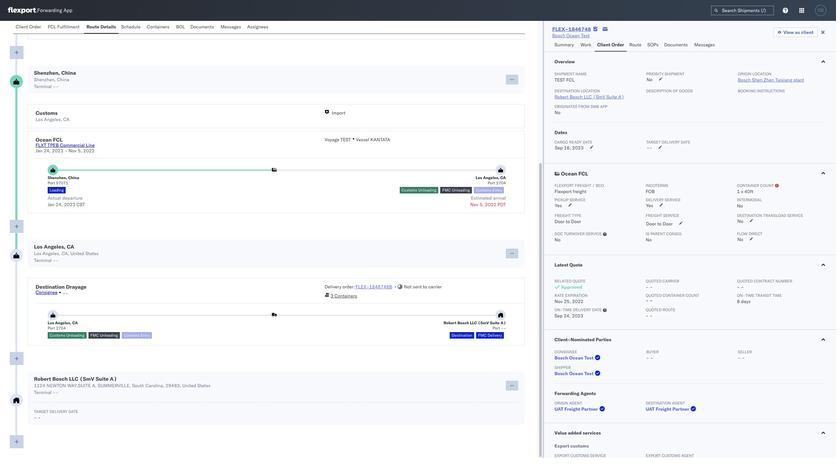 Task type: describe. For each thing, give the bounding box(es) containing it.
freight inside "freight type door to door"
[[555, 213, 571, 218]]

drayage
[[66, 284, 86, 290]]

zhen
[[764, 77, 774, 83]]

added
[[568, 430, 582, 436]]

2023 down ready
[[572, 145, 584, 151]]

freight type door to door
[[555, 213, 581, 225]]

forwarding agents
[[555, 391, 596, 397]]

service down flexport freight / bco flexport freight
[[570, 198, 586, 202]]

client-nominated parties button
[[544, 330, 836, 350]]

fmc for destination drayage
[[478, 333, 487, 338]]

parties
[[596, 337, 611, 343]]

flex- for 1846748
[[552, 26, 568, 32]]

llc for robert bosch llc (smv suite a) port --
[[470, 321, 477, 326]]

target for target delivery date - -
[[34, 410, 49, 414]]

approved
[[561, 284, 582, 290]]

bosch inside robert bosch llc (smv suite a) 1124 newton way,suite a, summerville, south carolina, 29483, united states terminal --
[[52, 376, 68, 382]]

agent for origin agent
[[569, 401, 582, 406]]

of
[[673, 89, 678, 93]]

2 horizontal spatial time
[[773, 293, 782, 298]]

overview button
[[544, 52, 836, 72]]

1 vertical spatial order
[[612, 42, 624, 48]]

target delivery date
[[646, 140, 690, 145]]

ocean down flex-1846748
[[566, 33, 580, 39]]

0 vertical spatial --
[[647, 145, 652, 151]]

import
[[332, 110, 346, 116]]

yes for pickup
[[555, 203, 562, 209]]

work button
[[578, 39, 595, 52]]

0 horizontal spatial test
[[340, 137, 351, 143]]

nov inside ocean fcl flxt tpeb commercial line jan 24, 2023 - nov 5, 2022
[[68, 148, 77, 154]]

1 vertical spatial shenzhen,
[[34, 77, 56, 83]]

0 vertical spatial bosch ocean test link
[[552, 32, 590, 39]]

delivery down fob
[[646, 198, 664, 202]]

2 multiple from the left
[[476, 28, 493, 34]]

united inside robert bosch llc (smv suite a) 1124 newton way,suite a, summerville, south carolina, 29483, united states terminal --
[[182, 383, 196, 389]]

ocean up the shipper
[[569, 355, 583, 361]]

service
[[663, 213, 679, 218]]

forwarding for forwarding app
[[37, 7, 62, 14]]

1 vertical spatial client order button
[[595, 39, 627, 52]]

0 vertical spatial client
[[16, 24, 28, 30]]

Search Shipments (/) text field
[[711, 6, 774, 15]]

no inside intermodal no
[[737, 203, 743, 209]]

related quote
[[555, 279, 586, 284]]

0 vertical spatial count
[[760, 183, 774, 188]]

transit
[[756, 293, 772, 298]]

cargo ready date
[[555, 140, 592, 145]]

0 horizontal spatial --
[[62, 291, 68, 297]]

client
[[801, 29, 814, 35]]

1 vertical spatial client
[[597, 42, 610, 48]]

los angeles, ca los angeles, ca, united states terminal --
[[34, 244, 99, 264]]

target for target delivery date
[[646, 140, 661, 145]]

2 horizontal spatial 24,
[[564, 313, 571, 319]]

freight down 'destination agent'
[[656, 407, 671, 413]]

intermodal
[[737, 198, 762, 202]]

2023 down on-time delivery date at bottom
[[572, 313, 583, 319]]

origin for origin location bosch shen zhen taixiang plant
[[738, 72, 751, 76]]

terminal inside los angeles, ca los angeles, ca, united states terminal --
[[34, 258, 52, 264]]

carrier inside the quoted carrier - -
[[663, 279, 679, 284]]

delivery up 3
[[325, 284, 341, 290]]

flex-1846748
[[552, 26, 591, 32]]

no down doc
[[555, 237, 561, 243]]

0 horizontal spatial client order
[[16, 24, 41, 30]]

robert for robert bosch llc (smv suite a) port --
[[444, 321, 457, 326]]

containers inside 'button'
[[147, 24, 169, 30]]

uat freight partner link for origin
[[555, 406, 606, 413]]

3
[[331, 293, 333, 299]]

states inside los angeles, ca los angeles, ca, united states terminal --
[[85, 251, 99, 257]]

0 vertical spatial app
[[63, 7, 72, 14]]

order:
[[343, 284, 355, 290]]

app inside originates from smb app no
[[600, 104, 608, 109]]

flexport freight / bco flexport freight
[[555, 183, 604, 195]]

is parent consol no
[[646, 232, 682, 243]]

pickup
[[555, 198, 569, 202]]

booking
[[738, 89, 756, 93]]

vessel kantata
[[356, 137, 390, 143]]

incoterms fob
[[646, 183, 668, 195]]

1 vertical spatial customs unloading
[[50, 333, 84, 338]]

terminal inside robert bosch llc (smv suite a) 1124 newton way,suite a, summerville, south carolina, 29483, united states terminal --
[[34, 390, 52, 396]]

0 vertical spatial los angeles, ca port 2704
[[476, 175, 506, 186]]

customs inside customs los angeles, ca
[[36, 110, 58, 116]]

partner for origin agent
[[581, 407, 598, 413]]

bco
[[596, 183, 604, 188]]

service right transload
[[787, 213, 803, 218]]

2 horizontal spatial to
[[657, 221, 662, 227]]

(smv for robert bosch llc (smv suite a) port --
[[478, 321, 489, 326]]

(smv for robert bosch llc (smv suite a) 1124 newton way,suite a, summerville, south carolina, 29483, united states terminal --
[[80, 376, 94, 382]]

nominated
[[571, 337, 595, 343]]

5, inside ocean fcl flxt tpeb commercial line jan 24, 2023 - nov 5, 2022
[[78, 148, 82, 154]]

ocean fcl flxt tpeb commercial line jan 24, 2023 - nov 5, 2022
[[36, 137, 95, 154]]

0 horizontal spatial consignee
[[36, 290, 58, 296]]

on- for on-time transit time 8 days
[[737, 293, 745, 298]]

ocean down the shipper
[[569, 371, 583, 377]]

flexport. image
[[8, 7, 37, 14]]

date for sep 16, 2023
[[583, 140, 592, 145]]

ocean inside ocean fcl button
[[561, 170, 577, 177]]

expiration
[[565, 293, 588, 298]]

date for --
[[681, 140, 690, 145]]

contract
[[754, 279, 775, 284]]

latest quote button
[[544, 255, 836, 275]]

forwarding app
[[37, 7, 72, 14]]

flow direct
[[737, 232, 762, 236]]

1 vertical spatial freight
[[573, 189, 586, 195]]

vessel
[[356, 137, 369, 143]]

0 horizontal spatial messages
[[221, 24, 241, 30]]

0 horizontal spatial customs entry
[[124, 333, 150, 338]]

0 vertical spatial customs entry
[[476, 188, 502, 193]]

0 horizontal spatial documents button
[[188, 21, 218, 34]]

destination agent
[[646, 401, 685, 406]]

sops
[[647, 42, 659, 48]]

1 vertical spatial messages
[[694, 42, 715, 48]]

on-time delivery date
[[555, 308, 602, 313]]

no up flow on the bottom right
[[737, 219, 743, 224]]

overview
[[555, 59, 575, 65]]

forwarding for forwarding agents
[[555, 391, 579, 397]]

robert bosch llc (smv suite a) link
[[555, 94, 624, 100]]

1 flexport from the top
[[555, 183, 574, 188]]

kantata
[[370, 137, 390, 143]]

nov inside estimated arrival nov 5, 2022 pdt
[[470, 202, 478, 208]]

no down 'priority'
[[647, 77, 653, 83]]

robert bosch llc (smv suite a) 1124 newton way,suite a, summerville, south carolina, 29483, united states terminal --
[[34, 376, 211, 396]]

container
[[663, 293, 685, 298]]

1 vertical spatial documents
[[664, 42, 688, 48]]

description of goods
[[646, 89, 693, 93]]

2022 inside estimated arrival nov 5, 2022 pdt
[[485, 202, 496, 208]]

suite inside destination location robert bosch llc (smv suite a)
[[606, 94, 617, 100]]

schedule
[[121, 24, 141, 30]]

consignee link
[[36, 290, 58, 296]]

0 horizontal spatial order
[[29, 24, 41, 30]]

carolina,
[[146, 383, 164, 389]]

llc inside destination location robert bosch llc (smv suite a)
[[584, 94, 592, 100]]

1 horizontal spatial entry
[[493, 188, 502, 193]]

container
[[737, 183, 759, 188]]

value added services button
[[544, 424, 836, 443]]

door down service
[[663, 221, 673, 227]]

is
[[646, 232, 649, 236]]

assignees button
[[245, 21, 272, 34]]

container count
[[737, 183, 774, 188]]

sent
[[413, 284, 422, 290]]

ocean fcl button
[[544, 164, 836, 183]]

estimated for multiple
[[48, 21, 69, 27]]

export
[[555, 444, 569, 449]]

seller - -
[[738, 350, 752, 361]]

1 vertical spatial china
[[57, 77, 69, 83]]

flex-1846748b button
[[356, 284, 392, 290]]

1 horizontal spatial messages button
[[692, 39, 718, 52]]

door to door
[[646, 221, 673, 227]]

quoted contract number - - rate expiration nov 25, 2022
[[555, 279, 792, 305]]

taixiang
[[775, 77, 792, 83]]

0 horizontal spatial los angeles, ca port 2704
[[48, 321, 78, 331]]

a) for robert bosch llc (smv suite a) 1124 newton way,suite a, summerville, south carolina, 29483, united states terminal --
[[110, 376, 117, 382]]

0 vertical spatial delivery
[[662, 140, 680, 145]]

0 horizontal spatial documents
[[190, 24, 214, 30]]

transload
[[763, 213, 786, 218]]

- inside ocean fcl flxt tpeb commercial line jan 24, 2023 - nov 5, 2022
[[64, 148, 67, 154]]

destination drayage
[[36, 284, 86, 290]]

quoted container count - -
[[646, 293, 699, 304]]

sep for sep 24, 2023
[[555, 313, 563, 319]]

0 vertical spatial client order button
[[13, 21, 45, 34]]

los inside customs los angeles, ca
[[36, 117, 43, 122]]

bosch inside robert bosch llc (smv suite a) port --
[[457, 321, 469, 326]]

multiple inside estimated pick-up multiple dates
[[48, 28, 65, 34]]

0 vertical spatial fmc unloading
[[442, 188, 470, 193]]

up
[[81, 21, 87, 27]]

cst
[[77, 202, 85, 208]]

type
[[572, 213, 581, 218]]

fcl inside button
[[48, 24, 56, 30]]

no inside originates from smb app no
[[555, 110, 561, 116]]

jan inside shenzhen, china port 57071 loading actual departure jan 24, 2023 cst
[[48, 202, 55, 208]]

south
[[132, 383, 144, 389]]

customs
[[570, 444, 589, 449]]

1
[[737, 189, 740, 195]]

1124
[[34, 383, 45, 389]]

location for zhen
[[753, 72, 772, 76]]

0 horizontal spatial to
[[423, 284, 427, 290]]

0 horizontal spatial fmc unloading
[[90, 333, 118, 338]]

route details
[[87, 24, 116, 30]]

time for on-time delivery date
[[563, 308, 572, 313]]

ocean inside ocean fcl flxt tpeb commercial line jan 24, 2023 - nov 5, 2022
[[36, 137, 52, 143]]

0 horizontal spatial 2704
[[56, 326, 66, 331]]

robert for robert bosch llc (smv suite a) 1124 newton way,suite a, summerville, south carolina, 29483, united states terminal --
[[34, 376, 51, 382]]

forwarding app link
[[8, 7, 72, 14]]

route details button
[[84, 21, 119, 34]]

2023 inside ocean fcl flxt tpeb commercial line jan 24, 2023 - nov 5, 2022
[[52, 148, 63, 154]]

1846748
[[568, 26, 591, 32]]

estimated for 5,
[[471, 195, 492, 201]]

delivery down robert bosch llc (smv suite a) port --
[[488, 333, 502, 338]]

quoted for quoted container count - -
[[646, 293, 662, 298]]

jan inside ocean fcl flxt tpeb commercial line jan 24, 2023 - nov 5, 2022
[[36, 148, 42, 154]]

no inside is parent consol no
[[646, 237, 652, 243]]

summerville,
[[98, 383, 131, 389]]

route button
[[627, 39, 645, 52]]

24, inside ocean fcl flxt tpeb commercial line jan 24, 2023 - nov 5, 2022
[[44, 148, 51, 154]]

fcl fulfillment
[[48, 24, 80, 30]]

quote
[[573, 279, 586, 284]]

fcl inside button
[[578, 170, 588, 177]]

0 vertical spatial 2704
[[496, 181, 506, 186]]

turnover
[[564, 232, 585, 236]]

plant
[[794, 77, 804, 83]]

bosch shen zhen taixiang plant link
[[738, 77, 804, 83]]

0 vertical spatial bosch ocean test
[[552, 33, 590, 39]]

1 vertical spatial documents button
[[662, 39, 692, 52]]



Task type: locate. For each thing, give the bounding box(es) containing it.
fcl down 'shipment'
[[566, 77, 575, 83]]

0 vertical spatial robert
[[555, 94, 569, 100]]

quoted inside quoted container count - -
[[646, 293, 662, 298]]

service up service
[[665, 198, 681, 202]]

x
[[741, 189, 743, 195]]

40ft
[[745, 189, 753, 195]]

united
[[70, 251, 84, 257], [182, 383, 196, 389]]

0 vertical spatial customs unloading
[[402, 188, 436, 193]]

incoterms
[[646, 183, 668, 188]]

commercial
[[60, 142, 85, 148]]

location inside destination location robert bosch llc (smv suite a)
[[581, 89, 600, 93]]

1 vertical spatial test
[[340, 137, 351, 143]]

ca
[[63, 117, 69, 122], [500, 175, 506, 180], [67, 244, 74, 250], [72, 321, 78, 326]]

estimated inside estimated arrival nov 5, 2022 pdt
[[471, 195, 492, 201]]

app right smb
[[600, 104, 608, 109]]

suite inside robert bosch llc (smv suite a) port --
[[490, 321, 500, 326]]

1 vertical spatial states
[[197, 383, 211, 389]]

originates from smb app no
[[555, 104, 608, 116]]

no down the is
[[646, 237, 652, 243]]

robert inside robert bosch llc (smv suite a) port --
[[444, 321, 457, 326]]

1 horizontal spatial robert
[[444, 321, 457, 326]]

consignee down client-
[[555, 350, 577, 355]]

0 horizontal spatial 2022
[[83, 148, 95, 154]]

route inside button
[[87, 24, 99, 30]]

name
[[575, 72, 587, 76]]

1 horizontal spatial flex-
[[552, 26, 568, 32]]

2 horizontal spatial 2022
[[572, 299, 583, 305]]

door up the is
[[646, 221, 656, 227]]

suite inside robert bosch llc (smv suite a) 1124 newton way,suite a, summerville, south carolina, 29483, united states terminal --
[[96, 376, 109, 382]]

a) inside robert bosch llc (smv suite a) 1124 newton way,suite a, summerville, south carolina, 29483, united states terminal --
[[110, 376, 117, 382]]

0 horizontal spatial nov
[[68, 148, 77, 154]]

5,
[[78, 148, 82, 154], [480, 202, 484, 208]]

suite for robert bosch llc (smv suite a) port --
[[490, 321, 500, 326]]

1 vertical spatial llc
[[470, 321, 477, 326]]

bosch ocean test link for consignee
[[555, 355, 602, 362]]

flex- up summary
[[552, 26, 568, 32]]

terminal inside the shenzhen, china shenzhen, china terminal --
[[34, 84, 52, 89]]

1 vertical spatial 5,
[[480, 202, 484, 208]]

0 horizontal spatial location
[[581, 89, 600, 93]]

0 horizontal spatial containers
[[147, 24, 169, 30]]

origin down forwarding agents
[[555, 401, 568, 406]]

doc turnover service
[[555, 232, 602, 236]]

route inside 'button'
[[629, 42, 642, 48]]

shenzhen, china port 57071 loading actual departure jan 24, 2023 cst
[[48, 175, 85, 208]]

los angeles, ca port 2704
[[476, 175, 506, 186], [48, 321, 78, 331]]

route for route details
[[87, 24, 99, 30]]

1 vertical spatial route
[[629, 42, 642, 48]]

states inside robert bosch llc (smv suite a) 1124 newton way,suite a, summerville, south carolina, 29483, united states terminal --
[[197, 383, 211, 389]]

0 vertical spatial 2022
[[83, 148, 95, 154]]

summary
[[555, 42, 574, 48]]

view
[[783, 29, 794, 35]]

3 terminal from the top
[[34, 390, 52, 396]]

1 vertical spatial estimated
[[471, 195, 492, 201]]

0 vertical spatial 24,
[[44, 148, 51, 154]]

0 vertical spatial china
[[61, 70, 76, 76]]

agent up value added services button
[[672, 401, 685, 406]]

1 vertical spatial --
[[62, 291, 68, 297]]

quoted for quoted carrier - -
[[646, 279, 662, 284]]

(smv inside robert bosch llc (smv suite a) port --
[[478, 321, 489, 326]]

quoted for quoted contract number - - rate expiration nov 25, 2022
[[737, 279, 753, 284]]

1 horizontal spatial to
[[566, 219, 570, 225]]

shenzhen, china shenzhen, china terminal --
[[34, 70, 76, 89]]

los
[[36, 117, 43, 122], [476, 175, 482, 180], [34, 244, 43, 250], [34, 251, 41, 257], [48, 321, 54, 326]]

loading
[[50, 188, 64, 193]]

related
[[555, 279, 572, 284]]

location up the shen
[[753, 72, 772, 76]]

estimated inside estimated pick-up multiple dates
[[48, 21, 69, 27]]

1 vertical spatial sep
[[555, 313, 563, 319]]

quoted inside quoted route - -
[[646, 308, 662, 313]]

estimated arrival nov 5, 2022 pdt
[[470, 195, 506, 208]]

not
[[404, 284, 412, 290]]

sep for sep 16, 2023
[[555, 145, 563, 151]]

shenzhen, for shenzhen, china shenzhen, china terminal --
[[34, 70, 60, 76]]

-- down destination drayage
[[62, 291, 68, 297]]

0 vertical spatial entry
[[493, 188, 502, 193]]

bosch inside destination location robert bosch llc (smv suite a)
[[570, 94, 583, 100]]

0 horizontal spatial united
[[70, 251, 84, 257]]

ca inside los angeles, ca los angeles, ca, united states terminal --
[[67, 244, 74, 250]]

2 vertical spatial china
[[68, 175, 79, 180]]

bol
[[176, 24, 185, 30]]

origin up booking
[[738, 72, 751, 76]]

test for shipper
[[584, 371, 594, 377]]

uat freight partner for origin
[[555, 407, 598, 413]]

1 horizontal spatial uat freight partner link
[[646, 406, 698, 413]]

freight up pickup service at the top right
[[573, 189, 586, 195]]

flxt tpeb commercial line link
[[36, 142, 95, 148]]

1 vertical spatial carrier
[[428, 284, 442, 290]]

flex- right order:
[[356, 284, 369, 290]]

os button
[[813, 3, 828, 18]]

0 horizontal spatial target
[[34, 410, 49, 414]]

value added services
[[555, 430, 601, 436]]

uat freight partner for destination
[[646, 407, 689, 413]]

0 vertical spatial route
[[87, 24, 99, 30]]

service right turnover
[[586, 232, 602, 236]]

fcl inside the "shipment name test fcl"
[[566, 77, 575, 83]]

2022 inside quoted contract number - - rate expiration nov 25, 2022
[[572, 299, 583, 305]]

1 horizontal spatial carrier
[[663, 279, 679, 284]]

to up turnover
[[566, 219, 570, 225]]

doc
[[555, 232, 563, 236]]

flex-1846748b
[[356, 284, 392, 290]]

(smv inside destination location robert bosch llc (smv suite a)
[[593, 94, 605, 100]]

2 horizontal spatial a)
[[618, 94, 624, 100]]

forwarding up "origin agent"
[[555, 391, 579, 397]]

1 horizontal spatial agent
[[672, 401, 685, 406]]

nov down the rate
[[555, 299, 563, 305]]

bosch ocean test link up summary
[[552, 32, 590, 39]]

uat freight partner link down "origin agent"
[[555, 406, 606, 413]]

fcl left fulfillment
[[48, 24, 56, 30]]

order
[[29, 24, 41, 30], [612, 42, 624, 48]]

delivery left date
[[50, 410, 68, 414]]

quoted inside the quoted carrier - -
[[646, 279, 662, 284]]

1 vertical spatial on-
[[555, 308, 563, 313]]

bosch ocean test up the shipper
[[555, 355, 594, 361]]

3 containers
[[331, 293, 357, 299]]

destination
[[555, 89, 580, 93], [737, 213, 762, 218], [36, 284, 65, 290], [452, 333, 472, 338], [646, 401, 671, 406]]

destination for destination transload service
[[737, 213, 762, 218]]

2704
[[496, 181, 506, 186], [56, 326, 66, 331]]

2023 right the flxt
[[52, 148, 63, 154]]

a)
[[618, 94, 624, 100], [501, 321, 506, 326], [110, 376, 117, 382]]

1 horizontal spatial jan
[[48, 202, 55, 208]]

destination location robert bosch llc (smv suite a)
[[555, 89, 624, 100]]

1 vertical spatial origin
[[555, 401, 568, 406]]

ca inside customs los angeles, ca
[[63, 117, 69, 122]]

route for route
[[629, 42, 642, 48]]

suite
[[606, 94, 617, 100], [490, 321, 500, 326], [96, 376, 109, 382]]

agent for destination agent
[[672, 401, 685, 406]]

time up 'sep 24, 2023' at the right bottom of the page
[[563, 308, 572, 313]]

1 horizontal spatial customs entry
[[476, 188, 502, 193]]

uat freight partner down 'destination agent'
[[646, 407, 689, 413]]

(smv up a,
[[80, 376, 94, 382]]

freight up door to door
[[646, 213, 662, 218]]

client order button right work
[[595, 39, 627, 52]]

documents
[[190, 24, 214, 30], [664, 42, 688, 48]]

china for shenzhen, china port 57071 loading actual departure jan 24, 2023 cst
[[68, 175, 79, 180]]

2 vertical spatial bosch ocean test
[[555, 371, 594, 377]]

1 multiple from the left
[[48, 28, 65, 34]]

terminal down 1124
[[34, 390, 52, 396]]

door down type
[[571, 219, 581, 225]]

uat for destination
[[646, 407, 655, 413]]

origin inside origin location bosch shen zhen taixiang plant
[[738, 72, 751, 76]]

test up the agents
[[584, 371, 594, 377]]

schedule button
[[119, 21, 144, 34]]

quoted down the quoted carrier - -
[[646, 293, 662, 298]]

estimated down forwarding app
[[48, 21, 69, 27]]

test right voyage
[[340, 137, 351, 143]]

client order down flexport. image
[[16, 24, 41, 30]]

direct
[[749, 232, 762, 236]]

no
[[647, 77, 653, 83], [555, 110, 561, 116], [737, 203, 743, 209], [737, 219, 743, 224], [737, 237, 743, 243], [555, 237, 561, 243], [646, 237, 652, 243]]

date
[[69, 410, 78, 414]]

24, down on-time delivery date at bottom
[[564, 313, 571, 319]]

voyage test
[[325, 137, 351, 143]]

messages up overview button
[[694, 42, 715, 48]]

29483,
[[166, 383, 181, 389]]

quoted up quoted container count - -
[[646, 279, 662, 284]]

1 vertical spatial client order
[[597, 42, 624, 48]]

estimated left arrival
[[471, 195, 492, 201]]

1 vertical spatial 24,
[[56, 202, 63, 208]]

2 yes from the left
[[646, 203, 653, 209]]

sops button
[[645, 39, 662, 52]]

to inside "freight type door to door"
[[566, 219, 570, 225]]

1 yes from the left
[[555, 203, 562, 209]]

terminal up destination drayage
[[34, 258, 52, 264]]

entry
[[493, 188, 502, 193], [141, 333, 150, 338]]

partner down the agents
[[581, 407, 598, 413]]

fcl inside ocean fcl flxt tpeb commercial line jan 24, 2023 - nov 5, 2022
[[53, 137, 63, 143]]

shenzhen, inside shenzhen, china port 57071 loading actual departure jan 24, 2023 cst
[[48, 175, 67, 180]]

quoted inside quoted contract number - - rate expiration nov 25, 2022
[[737, 279, 753, 284]]

uat down 'destination agent'
[[646, 407, 655, 413]]

1 vertical spatial containers
[[335, 293, 357, 299]]

0 vertical spatial consignee
[[36, 290, 58, 296]]

on- inside the on-time transit time 8 days
[[737, 293, 745, 298]]

instructions
[[757, 89, 785, 93]]

location for llc
[[581, 89, 600, 93]]

angeles, inside customs los angeles, ca
[[44, 117, 62, 122]]

1 horizontal spatial consignee
[[555, 350, 577, 355]]

client order button down flexport. image
[[13, 21, 45, 34]]

1 horizontal spatial client
[[597, 42, 610, 48]]

test inside the "shipment name test fcl"
[[555, 77, 565, 83]]

shenzhen, for shenzhen, china port 57071 loading actual departure jan 24, 2023 cst
[[48, 175, 67, 180]]

no down intermodal
[[737, 203, 743, 209]]

documents up overview button
[[664, 42, 688, 48]]

jan left tpeb
[[36, 148, 42, 154]]

to down freight service
[[657, 221, 662, 227]]

2 terminal from the top
[[34, 258, 52, 264]]

on-time transit time 8 days
[[737, 293, 782, 305]]

1 partner from the left
[[581, 407, 598, 413]]

1 vertical spatial a)
[[501, 321, 506, 326]]

flexport
[[555, 183, 574, 188], [555, 189, 572, 195]]

destination for destination location robert bosch llc (smv suite a)
[[555, 89, 580, 93]]

2 vertical spatial suite
[[96, 376, 109, 382]]

bosch inside origin location bosch shen zhen taixiang plant
[[738, 77, 751, 83]]

2 vertical spatial test
[[584, 371, 594, 377]]

1 horizontal spatial customs unloading
[[402, 188, 436, 193]]

1 vertical spatial 2022
[[485, 202, 496, 208]]

5, left pdt
[[480, 202, 484, 208]]

0 horizontal spatial (smv
[[80, 376, 94, 382]]

export customs
[[555, 444, 589, 449]]

1 x 40ft
[[737, 189, 753, 195]]

25,
[[564, 299, 571, 305]]

2 dates from the left
[[494, 28, 506, 34]]

route left sops
[[629, 42, 642, 48]]

0 horizontal spatial agent
[[569, 401, 582, 406]]

24, inside shenzhen, china port 57071 loading actual departure jan 24, 2023 cst
[[56, 202, 63, 208]]

llc inside robert bosch llc (smv suite a) 1124 newton way,suite a, summerville, south carolina, 29483, united states terminal --
[[69, 376, 78, 382]]

quoted for quoted route - -
[[646, 308, 662, 313]]

united inside los angeles, ca los angeles, ca, united states terminal --
[[70, 251, 84, 257]]

0 vertical spatial freight
[[575, 183, 591, 188]]

client right the work button
[[597, 42, 610, 48]]

client order right the work button
[[597, 42, 624, 48]]

origin for origin agent
[[555, 401, 568, 406]]

-
[[53, 84, 56, 89], [56, 84, 59, 89], [647, 145, 649, 151], [649, 145, 652, 151], [64, 148, 67, 154], [53, 258, 56, 264], [56, 258, 59, 264], [646, 284, 649, 290], [650, 284, 653, 290], [737, 284, 740, 290], [741, 284, 744, 290], [62, 291, 65, 297], [65, 291, 68, 297], [646, 298, 649, 304], [650, 298, 653, 304], [646, 313, 649, 319], [650, 313, 653, 319], [501, 326, 504, 331], [504, 326, 506, 331], [646, 355, 649, 361], [650, 355, 653, 361], [738, 355, 741, 361], [742, 355, 745, 361], [53, 390, 56, 396], [56, 390, 59, 396], [34, 415, 37, 421], [38, 415, 41, 421]]

pdt
[[498, 202, 506, 208]]

sep down the rate
[[555, 313, 563, 319]]

containers
[[147, 24, 169, 30], [335, 293, 357, 299]]

carrier up container
[[663, 279, 679, 284]]

sep down cargo
[[555, 145, 563, 151]]

1 horizontal spatial location
[[753, 72, 772, 76]]

1 vertical spatial test
[[584, 355, 594, 361]]

flow
[[737, 232, 748, 236]]

flxt
[[36, 142, 46, 148]]

(smv up smb
[[593, 94, 605, 100]]

24,
[[44, 148, 51, 154], [56, 202, 63, 208], [564, 313, 571, 319]]

0 vertical spatial target
[[646, 140, 661, 145]]

bosch ocean test down flex-1846748
[[552, 33, 590, 39]]

1 horizontal spatial 5,
[[480, 202, 484, 208]]

dates inside estimated pick-up multiple dates
[[66, 28, 77, 34]]

0 horizontal spatial fmc
[[90, 333, 99, 338]]

1 horizontal spatial count
[[760, 183, 774, 188]]

china for shenzhen, china shenzhen, china terminal --
[[61, 70, 76, 76]]

flex- for 1846748b
[[356, 284, 369, 290]]

consol
[[666, 232, 682, 236]]

date right ready
[[583, 140, 592, 145]]

bosch ocean test for shipper
[[555, 371, 594, 377]]

uat for origin
[[555, 407, 563, 413]]

documents right bol "button"
[[190, 24, 214, 30]]

time
[[745, 293, 755, 298], [773, 293, 782, 298], [563, 308, 572, 313]]

0 vertical spatial united
[[70, 251, 84, 257]]

destination for destination
[[452, 333, 472, 338]]

(smv up fmc delivery
[[478, 321, 489, 326]]

0 vertical spatial client order
[[16, 24, 41, 30]]

tpeb
[[48, 142, 59, 148]]

1 uat from the left
[[555, 407, 563, 413]]

nov inside quoted contract number - - rate expiration nov 25, 2022
[[555, 299, 563, 305]]

1 horizontal spatial 2704
[[496, 181, 506, 186]]

containers left bol
[[147, 24, 169, 30]]

actual
[[48, 195, 61, 201]]

freight left type
[[555, 213, 571, 218]]

2 vertical spatial (smv
[[80, 376, 94, 382]]

destination for destination agent
[[646, 401, 671, 406]]

china
[[61, 70, 76, 76], [57, 77, 69, 83], [68, 175, 79, 180]]

terminal
[[34, 84, 52, 89], [34, 258, 52, 264], [34, 390, 52, 396]]

partner for destination agent
[[673, 407, 689, 413]]

0 horizontal spatial messages button
[[218, 21, 245, 34]]

0 horizontal spatial forwarding
[[37, 7, 62, 14]]

fcl up flexport freight / bco flexport freight
[[578, 170, 588, 177]]

0 vertical spatial shenzhen,
[[34, 70, 60, 76]]

2 uat freight partner link from the left
[[646, 406, 698, 413]]

2 flexport from the top
[[555, 189, 572, 195]]

1 vertical spatial entry
[[141, 333, 150, 338]]

(smv inside robert bosch llc (smv suite a) 1124 newton way,suite a, summerville, south carolina, 29483, united states terminal --
[[80, 376, 94, 382]]

test down 1846748
[[581, 33, 590, 39]]

1 vertical spatial 2704
[[56, 326, 66, 331]]

united right ca, on the bottom of the page
[[70, 251, 84, 257]]

0 horizontal spatial client order button
[[13, 21, 45, 34]]

on- up 'sep 24, 2023' at the right bottom of the page
[[555, 308, 563, 313]]

uat freight partner link for destination
[[646, 406, 698, 413]]

0 vertical spatial nov
[[68, 148, 77, 154]]

location inside origin location bosch shen zhen taixiang plant
[[753, 72, 772, 76]]

arrival
[[493, 195, 506, 201]]

sep
[[555, 145, 563, 151], [555, 313, 563, 319]]

quoted left contract
[[737, 279, 753, 284]]

uat
[[555, 407, 563, 413], [646, 407, 655, 413]]

0 vertical spatial test
[[581, 33, 590, 39]]

a) for robert bosch llc (smv suite a) port --
[[501, 321, 506, 326]]

1 uat freight partner from the left
[[555, 407, 598, 413]]

nov left line
[[68, 148, 77, 154]]

5, left line
[[78, 148, 82, 154]]

llc inside robert bosch llc (smv suite a) port --
[[470, 321, 477, 326]]

0 horizontal spatial multiple
[[48, 28, 65, 34]]

0 horizontal spatial entry
[[141, 333, 150, 338]]

documents button
[[188, 21, 218, 34], [662, 39, 692, 52]]

1 dates from the left
[[66, 28, 77, 34]]

destination inside destination location robert bosch llc (smv suite a)
[[555, 89, 580, 93]]

a) inside robert bosch llc (smv suite a) port --
[[501, 321, 506, 326]]

seller
[[738, 350, 752, 355]]

client order
[[16, 24, 41, 30], [597, 42, 624, 48]]

1 vertical spatial (smv
[[478, 321, 489, 326]]

summary button
[[552, 39, 578, 52]]

on- for on-time delivery date
[[555, 308, 563, 313]]

delivery inside the target delivery date - -
[[50, 410, 68, 414]]

consignee left drayage
[[36, 290, 58, 296]]

app up pick-
[[63, 7, 72, 14]]

2023 inside shenzhen, china port 57071 loading actual departure jan 24, 2023 cst
[[64, 202, 75, 208]]

1 horizontal spatial uat
[[646, 407, 655, 413]]

bosch ocean test
[[552, 33, 590, 39], [555, 355, 594, 361], [555, 371, 594, 377]]

ocean up flexport freight / bco flexport freight
[[561, 170, 577, 177]]

freight down "origin agent"
[[565, 407, 580, 413]]

bosch ocean test for consignee
[[555, 355, 594, 361]]

as
[[795, 29, 800, 35]]

count inside quoted container count - -
[[686, 293, 699, 298]]

test down client-nominated parties
[[584, 355, 594, 361]]

1 vertical spatial jan
[[48, 202, 55, 208]]

to right sent
[[423, 284, 427, 290]]

0 horizontal spatial client
[[16, 24, 28, 30]]

port inside robert bosch llc (smv suite a) port --
[[493, 326, 500, 331]]

states right the "29483,"
[[197, 383, 211, 389]]

date up ocean fcl button
[[681, 140, 690, 145]]

8
[[737, 299, 740, 305]]

port inside shenzhen, china port 57071 loading actual departure jan 24, 2023 cst
[[48, 181, 55, 186]]

ready
[[569, 140, 582, 145]]

documents button up overview button
[[662, 39, 692, 52]]

2 uat freight partner from the left
[[646, 407, 689, 413]]

fcl right the flxt
[[53, 137, 63, 143]]

0 vertical spatial jan
[[36, 148, 42, 154]]

nov left pdt
[[470, 202, 478, 208]]

route left 'details'
[[87, 24, 99, 30]]

2 uat from the left
[[646, 407, 655, 413]]

test for consignee
[[584, 355, 594, 361]]

door up doc
[[555, 219, 565, 225]]

1 horizontal spatial 2022
[[485, 202, 496, 208]]

1 vertical spatial app
[[600, 104, 608, 109]]

0 horizontal spatial 5,
[[78, 148, 82, 154]]

partner
[[581, 407, 598, 413], [673, 407, 689, 413]]

delivery
[[646, 198, 664, 202], [325, 284, 341, 290], [488, 333, 502, 338], [50, 410, 68, 414]]

1 vertical spatial customs entry
[[124, 333, 150, 338]]

1 uat freight partner link from the left
[[555, 406, 606, 413]]

target inside the target delivery date - -
[[34, 410, 49, 414]]

1 horizontal spatial los angeles, ca port 2704
[[476, 175, 506, 186]]

documents button right bol
[[188, 21, 218, 34]]

0 vertical spatial origin
[[738, 72, 751, 76]]

client down flexport. image
[[16, 24, 28, 30]]

united right the "29483,"
[[182, 383, 196, 389]]

5, inside estimated arrival nov 5, 2022 pdt
[[480, 202, 484, 208]]

states right ca, on the bottom of the page
[[85, 251, 99, 257]]

1 vertical spatial flexport
[[555, 189, 572, 195]]

buyer - -
[[646, 350, 659, 361]]

1 horizontal spatial dates
[[494, 28, 506, 34]]

1 horizontal spatial fmc unloading
[[442, 188, 470, 193]]

2 vertical spatial robert
[[34, 376, 51, 382]]

1 agent from the left
[[569, 401, 582, 406]]

llc for robert bosch llc (smv suite a) 1124 newton way,suite a, summerville, south carolina, 29483, united states terminal --
[[69, 376, 78, 382]]

target delivery date - -
[[34, 410, 78, 421]]

1 vertical spatial forwarding
[[555, 391, 579, 397]]

time for on-time transit time 8 days
[[745, 293, 755, 298]]

1 horizontal spatial time
[[745, 293, 755, 298]]

-- down target delivery date in the right top of the page
[[647, 145, 652, 151]]

2022 inside ocean fcl flxt tpeb commercial line jan 24, 2023 - nov 5, 2022
[[83, 148, 95, 154]]

2 partner from the left
[[673, 407, 689, 413]]

robert inside destination location robert bosch llc (smv suite a)
[[555, 94, 569, 100]]

app
[[63, 7, 72, 14], [600, 104, 608, 109]]

fmc for ocean fcl
[[442, 188, 451, 193]]

bosch ocean test link for shipper
[[555, 371, 602, 377]]

robert inside robert bosch llc (smv suite a) 1124 newton way,suite a, summerville, south carolina, 29483, united states terminal --
[[34, 376, 51, 382]]

china inside shenzhen, china port 57071 loading actual departure jan 24, 2023 cst
[[68, 175, 79, 180]]

yes for delivery
[[646, 203, 653, 209]]

1 horizontal spatial route
[[629, 42, 642, 48]]

a) inside destination location robert bosch llc (smv suite a)
[[618, 94, 624, 100]]

suite for robert bosch llc (smv suite a) 1124 newton way,suite a, summerville, south carolina, 29483, united states terminal --
[[96, 376, 109, 382]]

a,
[[92, 383, 97, 389]]

no down originates
[[555, 110, 561, 116]]

1 horizontal spatial messages
[[694, 42, 715, 48]]

destination for destination drayage
[[36, 284, 65, 290]]

states
[[85, 251, 99, 257], [197, 383, 211, 389]]

no down flow on the bottom right
[[737, 237, 743, 243]]

days
[[741, 299, 751, 305]]

order down forwarding app link
[[29, 24, 41, 30]]

date up parties
[[592, 308, 602, 313]]

2 agent from the left
[[672, 401, 685, 406]]

1 terminal from the top
[[34, 84, 52, 89]]

1 vertical spatial delivery
[[573, 308, 591, 313]]

carrier right sent
[[428, 284, 442, 290]]

24, left commercial
[[44, 148, 51, 154]]

1 horizontal spatial multiple
[[476, 28, 493, 34]]

2 vertical spatial shenzhen,
[[48, 175, 67, 180]]

booking instructions
[[738, 89, 785, 93]]

forwarding up fcl fulfillment
[[37, 7, 62, 14]]



Task type: vqa. For each thing, say whether or not it's contained in the screenshot.
SUITE to the right
yes



